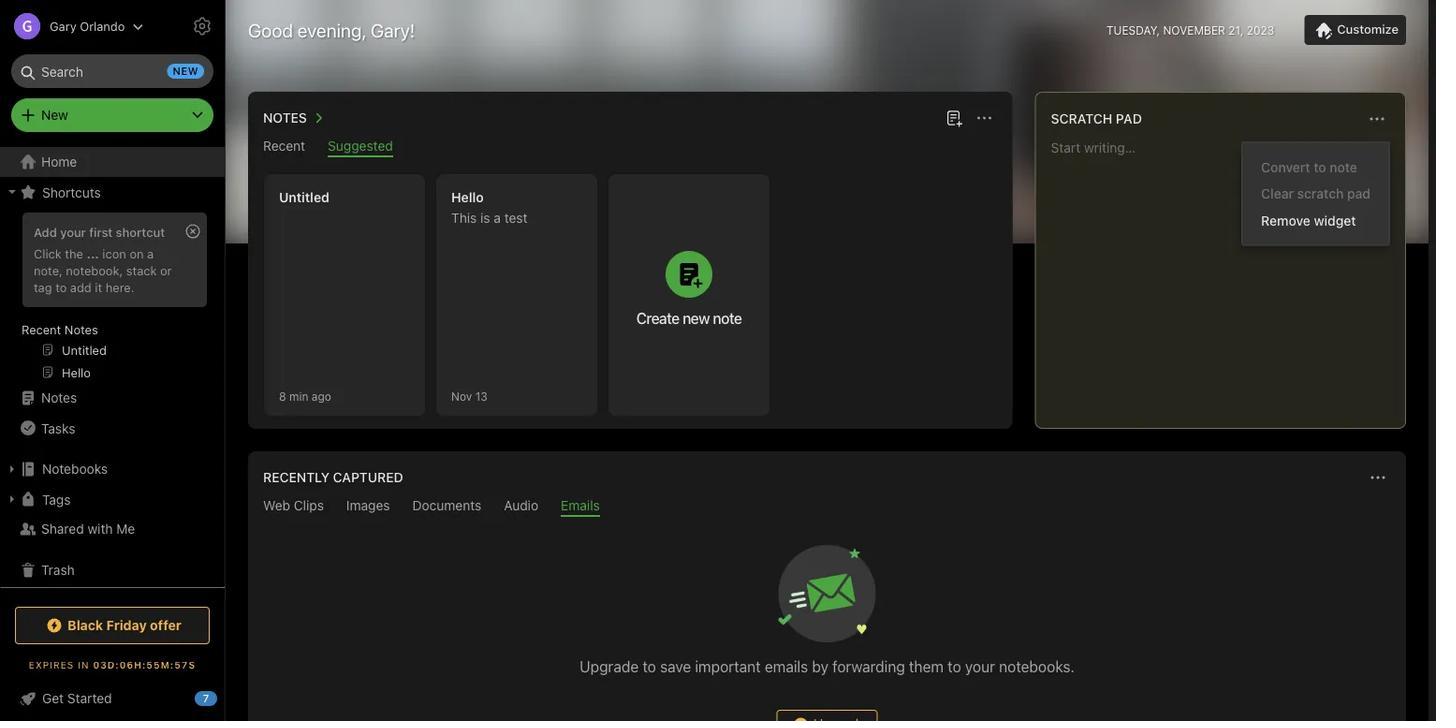 Task type: vqa. For each thing, say whether or not it's contained in the screenshot.
Note info's the Note
no



Task type: locate. For each thing, give the bounding box(es) containing it.
2 tab list from the top
[[252, 498, 1403, 517]]

tab list containing recent
[[252, 138, 1010, 157]]

1 vertical spatial recent
[[22, 322, 61, 336]]

note right create at the top left of the page
[[713, 309, 742, 327]]

0 vertical spatial your
[[60, 225, 86, 239]]

0 horizontal spatial new
[[173, 65, 199, 77]]

min
[[289, 390, 309, 403]]

here.
[[106, 280, 134, 294]]

recently
[[263, 470, 330, 485]]

black
[[68, 618, 103, 633]]

your up "the"
[[60, 225, 86, 239]]

emails tab
[[561, 498, 600, 517]]

new
[[173, 65, 199, 77], [683, 309, 710, 327]]

home link
[[0, 147, 225, 177]]

black friday offer
[[68, 618, 182, 633]]

the
[[65, 246, 83, 260]]

widget
[[1315, 213, 1357, 228]]

untitled
[[279, 190, 330, 205]]

suggested
[[328, 138, 393, 154]]

notes link
[[0, 383, 216, 413]]

notes down 'add'
[[65, 322, 98, 336]]

to right tag
[[55, 280, 67, 294]]

new inside button
[[683, 309, 710, 327]]

a right is
[[494, 210, 501, 226]]

me
[[116, 521, 135, 537]]

to inside dropdown list menu
[[1315, 159, 1327, 175]]

notebooks.
[[1000, 658, 1075, 676]]

Account field
[[0, 7, 144, 45]]

expires in 03d:06h:55m:57s
[[29, 659, 196, 670]]

1 horizontal spatial new
[[683, 309, 710, 327]]

21,
[[1229, 23, 1244, 37]]

in
[[78, 659, 89, 670]]

1 vertical spatial a
[[147, 246, 154, 260]]

0 horizontal spatial note
[[713, 309, 742, 327]]

clear
[[1262, 186, 1295, 201]]

evening,
[[298, 19, 366, 41]]

hello this is a test
[[452, 190, 528, 226]]

your right the them
[[966, 658, 996, 676]]

test
[[505, 210, 528, 226]]

clips
[[294, 498, 324, 513]]

shortcuts
[[42, 184, 101, 200]]

tags
[[42, 492, 71, 507]]

first
[[89, 225, 113, 239]]

expand notebooks image
[[5, 462, 20, 477]]

shared with me
[[41, 521, 135, 537]]

2 vertical spatial notes
[[41, 390, 77, 406]]

upgrade
[[580, 658, 639, 676]]

notes up recent tab
[[263, 110, 307, 126]]

recently captured button
[[259, 467, 403, 489]]

note
[[1330, 159, 1358, 175], [713, 309, 742, 327]]

a right on
[[147, 246, 154, 260]]

icon
[[102, 246, 126, 260]]

7
[[203, 693, 209, 705]]

note for create new note
[[713, 309, 742, 327]]

your
[[60, 225, 86, 239], [966, 658, 996, 676]]

new search field
[[24, 54, 204, 88]]

orlando
[[80, 19, 125, 33]]

it
[[95, 280, 102, 294]]

8
[[279, 390, 286, 403]]

new
[[41, 107, 68, 123]]

documents tab
[[413, 498, 482, 517]]

web
[[263, 498, 290, 513]]

tasks button
[[0, 413, 216, 443]]

pad
[[1117, 111, 1143, 126]]

0 vertical spatial note
[[1330, 159, 1358, 175]]

1 horizontal spatial a
[[494, 210, 501, 226]]

group containing add your first shortcut
[[0, 207, 216, 391]]

convert to note
[[1262, 159, 1358, 175]]

or
[[160, 263, 172, 277]]

0 vertical spatial recent
[[263, 138, 305, 154]]

new down settings image
[[173, 65, 199, 77]]

to inside icon on a note, notebook, stack or tag to add it here.
[[55, 280, 67, 294]]

to
[[1315, 159, 1327, 175], [55, 280, 67, 294], [643, 658, 657, 676], [948, 658, 962, 676]]

notes button
[[259, 107, 330, 129]]

scratch
[[1052, 111, 1113, 126]]

is
[[481, 210, 490, 226]]

more actions image
[[974, 107, 996, 129], [1367, 108, 1389, 130], [1368, 467, 1390, 489]]

notes inside button
[[263, 110, 307, 126]]

notes up tasks
[[41, 390, 77, 406]]

0 vertical spatial tab list
[[252, 138, 1010, 157]]

1 tab list from the top
[[252, 138, 1010, 157]]

shared with me link
[[0, 514, 216, 544]]

click to collapse image
[[218, 687, 232, 709]]

new right create at the top left of the page
[[683, 309, 710, 327]]

nov 13
[[452, 390, 488, 403]]

clear scratch pad
[[1262, 186, 1371, 201]]

tag
[[34, 280, 52, 294]]

images
[[347, 498, 390, 513]]

a
[[494, 210, 501, 226], [147, 246, 154, 260]]

0 horizontal spatial recent
[[22, 322, 61, 336]]

0 vertical spatial new
[[173, 65, 199, 77]]

tab list containing web clips
[[252, 498, 1403, 517]]

03d:06h:55m:57s
[[93, 659, 196, 670]]

pad
[[1348, 186, 1371, 201]]

0 horizontal spatial a
[[147, 246, 154, 260]]

get started
[[42, 691, 112, 706]]

recent down tag
[[22, 322, 61, 336]]

recent inside tab list
[[263, 138, 305, 154]]

ago
[[312, 390, 331, 403]]

1 horizontal spatial your
[[966, 658, 996, 676]]

0 vertical spatial notes
[[263, 110, 307, 126]]

create
[[637, 309, 680, 327]]

more actions image for scratch pad
[[1367, 108, 1389, 130]]

a inside icon on a note, notebook, stack or tag to add it here.
[[147, 246, 154, 260]]

with
[[88, 521, 113, 537]]

1 horizontal spatial note
[[1330, 159, 1358, 175]]

recent down notes button
[[263, 138, 305, 154]]

note inside button
[[713, 309, 742, 327]]

note inside dropdown list menu
[[1330, 159, 1358, 175]]

create new note button
[[609, 174, 770, 416]]

recently captured
[[263, 470, 403, 485]]

by
[[813, 658, 829, 676]]

1 vertical spatial your
[[966, 658, 996, 676]]

recent
[[263, 138, 305, 154], [22, 322, 61, 336]]

13
[[476, 390, 488, 403]]

scratch pad button
[[1048, 108, 1143, 130]]

1 vertical spatial note
[[713, 309, 742, 327]]

your inside group
[[60, 225, 86, 239]]

shortcuts button
[[0, 177, 216, 207]]

1 vertical spatial tab list
[[252, 498, 1403, 517]]

group
[[0, 207, 216, 391]]

tuesday,
[[1107, 23, 1161, 37]]

0 vertical spatial a
[[494, 210, 501, 226]]

recent tab
[[263, 138, 305, 157]]

settings image
[[191, 15, 214, 37]]

to up the scratch
[[1315, 159, 1327, 175]]

note for convert to note
[[1330, 159, 1358, 175]]

1 vertical spatial new
[[683, 309, 710, 327]]

a inside hello this is a test
[[494, 210, 501, 226]]

tuesday, november 21, 2023
[[1107, 23, 1275, 37]]

more actions field for recently captured
[[1366, 465, 1392, 491]]

recent inside group
[[22, 322, 61, 336]]

this
[[452, 210, 477, 226]]

notebooks link
[[0, 454, 216, 484]]

tab list
[[252, 138, 1010, 157], [252, 498, 1403, 517]]

0 horizontal spatial your
[[60, 225, 86, 239]]

note up pad
[[1330, 159, 1358, 175]]

1 horizontal spatial recent
[[263, 138, 305, 154]]

your inside the emails tab panel
[[966, 658, 996, 676]]

create new note
[[637, 309, 742, 327]]

audio
[[504, 498, 539, 513]]

More actions field
[[972, 105, 998, 131], [1365, 106, 1391, 132], [1366, 465, 1392, 491]]

tree
[[0, 147, 225, 597]]



Task type: describe. For each thing, give the bounding box(es) containing it.
convert to note link
[[1243, 154, 1390, 180]]

audio tab
[[504, 498, 539, 517]]

click
[[34, 246, 62, 260]]

new button
[[11, 98, 214, 132]]

images tab
[[347, 498, 390, 517]]

add your first shortcut
[[34, 225, 165, 239]]

add
[[70, 280, 92, 294]]

more actions image for recently captured
[[1368, 467, 1390, 489]]

web clips tab
[[263, 498, 324, 517]]

offer
[[150, 618, 182, 633]]

recent notes
[[22, 322, 98, 336]]

note,
[[34, 263, 63, 277]]

scratch pad
[[1052, 111, 1143, 126]]

expires
[[29, 659, 74, 670]]

shortcut
[[116, 225, 165, 239]]

clear scratch pad link
[[1243, 180, 1390, 207]]

tags button
[[0, 484, 216, 514]]

remove widget link
[[1243, 207, 1390, 234]]

shared
[[41, 521, 84, 537]]

emails
[[561, 498, 600, 513]]

home
[[41, 154, 77, 170]]

them
[[910, 658, 944, 676]]

stack
[[126, 263, 157, 277]]

trash link
[[0, 555, 216, 585]]

icon on a note, notebook, stack or tag to add it here.
[[34, 246, 172, 294]]

Help and Learning task checklist field
[[0, 684, 225, 714]]

tasks
[[41, 420, 75, 436]]

customize
[[1338, 22, 1400, 36]]

group inside tree
[[0, 207, 216, 391]]

hello
[[452, 190, 484, 205]]

more actions field for scratch pad
[[1365, 106, 1391, 132]]

emails
[[765, 658, 809, 676]]

Start writing… text field
[[1052, 140, 1405, 413]]

remove
[[1262, 213, 1311, 228]]

click the ...
[[34, 246, 99, 260]]

recent for recent
[[263, 138, 305, 154]]

nov
[[452, 390, 472, 403]]

dropdown list menu
[[1243, 154, 1390, 234]]

forwarding
[[833, 658, 906, 676]]

8 min ago
[[279, 390, 331, 403]]

documents
[[413, 498, 482, 513]]

good
[[248, 19, 293, 41]]

notebook,
[[66, 263, 123, 277]]

friday
[[106, 618, 147, 633]]

notebooks
[[42, 461, 108, 477]]

suggested tab
[[328, 138, 393, 157]]

gary
[[50, 19, 76, 33]]

gary!
[[371, 19, 415, 41]]

expand tags image
[[5, 492, 20, 507]]

emails tab panel
[[248, 517, 1407, 721]]

scratch
[[1298, 186, 1345, 201]]

customize button
[[1305, 15, 1407, 45]]

trash
[[41, 563, 75, 578]]

upgrade to save important emails by forwarding them to your notebooks.
[[580, 658, 1075, 676]]

recent for recent notes
[[22, 322, 61, 336]]

suggested tab panel
[[248, 157, 1013, 429]]

tree containing home
[[0, 147, 225, 597]]

good evening, gary!
[[248, 19, 415, 41]]

to right the them
[[948, 658, 962, 676]]

tab list for recently captured
[[252, 498, 1403, 517]]

1 vertical spatial notes
[[65, 322, 98, 336]]

web clips
[[263, 498, 324, 513]]

remove widget
[[1262, 213, 1357, 228]]

Search text field
[[24, 54, 200, 88]]

gary orlando
[[50, 19, 125, 33]]

captured
[[333, 470, 403, 485]]

2023
[[1247, 23, 1275, 37]]

...
[[87, 246, 99, 260]]

to left save
[[643, 658, 657, 676]]

convert
[[1262, 159, 1311, 175]]

new inside search field
[[173, 65, 199, 77]]

save
[[660, 658, 692, 676]]

on
[[130, 246, 144, 260]]

black friday offer button
[[15, 607, 210, 644]]

get
[[42, 691, 64, 706]]

started
[[67, 691, 112, 706]]

november
[[1164, 23, 1226, 37]]

important
[[695, 658, 761, 676]]

tab list for notes
[[252, 138, 1010, 157]]



